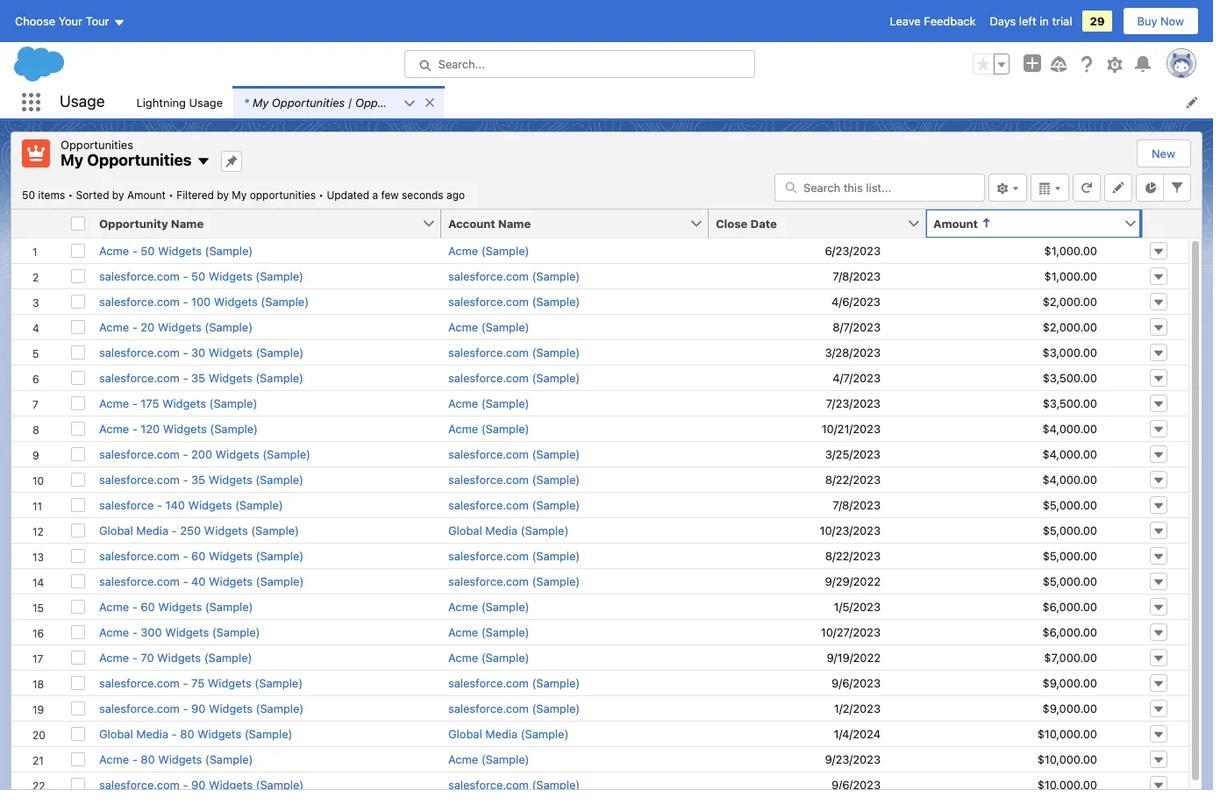 Task type: describe. For each thing, give the bounding box(es) containing it.
- for salesforce.com - 90 widgets (sample) link
[[183, 702, 188, 716]]

acme - 50 widgets (sample)
[[99, 244, 253, 258]]

opportunities up sorted
[[61, 138, 133, 152]]

widgets down the salesforce.com - 30 widgets (sample)
[[209, 371, 252, 385]]

acme - 70 widgets (sample)
[[99, 651, 252, 665]]

acme for acme - 300 widgets (sample)'s "acme (sample)" link
[[448, 625, 478, 639]]

item number element
[[11, 209, 64, 238]]

opportunities right |
[[355, 95, 429, 109]]

salesforce.com (sample) for salesforce.com - 90 widgets (sample) link's the salesforce.com (sample) link
[[448, 702, 580, 716]]

salesforce.com - 40 widgets (sample)
[[99, 574, 304, 588]]

$5,000.00 for 9/29/2022
[[1043, 574, 1098, 588]]

widgets for salesforce.com - 50 widgets (sample) link
[[209, 269, 253, 283]]

- for salesforce - 140 widgets (sample) link
[[157, 498, 162, 512]]

175
[[141, 396, 159, 410]]

cell inside my opportunities grid
[[64, 209, 92, 238]]

acme - 120 widgets (sample)
[[99, 422, 258, 436]]

salesforce.com (sample) for the salesforce.com (sample) link associated with the salesforce.com - 100 widgets (sample) link
[[448, 294, 580, 308]]

new button
[[1138, 140, 1190, 167]]

8/7/2023
[[833, 320, 881, 334]]

salesforce.com (sample) link for salesforce.com - 75 widgets (sample) link
[[448, 676, 580, 690]]

lightning
[[136, 95, 186, 109]]

leave feedback link
[[890, 14, 976, 28]]

widgets for salesforce.com - 60 widgets (sample) link
[[209, 549, 253, 563]]

widgets for salesforce - 140 widgets (sample) link
[[188, 498, 232, 512]]

tour
[[86, 14, 109, 28]]

widgets down salesforce.com - 90 widgets (sample)
[[198, 727, 241, 741]]

salesforce.com - 30 widgets (sample) link
[[99, 345, 304, 359]]

salesforce.com - 200 widgets (sample)
[[99, 447, 311, 461]]

60 for acme
[[141, 600, 155, 614]]

$3,000.00
[[1043, 345, 1098, 359]]

120
[[141, 422, 160, 436]]

action element
[[1144, 209, 1189, 238]]

widgets for salesforce.com - 75 widgets (sample) link
[[208, 676, 252, 690]]

salesforce.com for salesforce.com - 30 widgets (sample) link the salesforce.com (sample) link
[[448, 345, 529, 359]]

salesforce.com (sample) for the salesforce.com (sample) link corresponding to salesforce - 140 widgets (sample) link
[[448, 498, 580, 512]]

acme (sample) for acme - 60 widgets (sample)
[[448, 600, 530, 614]]

- for acme - 175 widgets (sample) link on the bottom of the page
[[132, 396, 138, 410]]

opportunity name button
[[92, 209, 422, 237]]

3/25/2023
[[826, 447, 881, 461]]

search... button
[[404, 50, 755, 78]]

250
[[180, 524, 201, 538]]

4/7/2023
[[833, 371, 881, 385]]

$5,000.00 for 8/22/2023
[[1043, 549, 1098, 563]]

acme (sample) for acme - 175 widgets (sample)
[[448, 396, 530, 410]]

0 horizontal spatial amount
[[127, 188, 166, 201]]

300
[[141, 625, 162, 639]]

list containing lightning usage
[[126, 86, 1214, 118]]

1/2/2023
[[834, 702, 881, 716]]

0 horizontal spatial 80
[[141, 753, 155, 767]]

salesforce.com (sample) for the salesforce.com (sample) link for salesforce.com - 75 widgets (sample) link
[[448, 676, 580, 690]]

my opportunities
[[61, 151, 192, 169]]

acme for "acme (sample)" link corresponding to acme - 80 widgets (sample)
[[448, 753, 478, 767]]

salesforce.com (sample) link for the salesforce.com - 100 widgets (sample) link
[[448, 294, 580, 308]]

- for salesforce.com - 200 widgets (sample) link
[[183, 447, 188, 461]]

few
[[381, 188, 399, 201]]

in
[[1040, 14, 1050, 28]]

a
[[373, 188, 378, 201]]

opportunity name
[[99, 216, 204, 230]]

acme for "acme (sample)" link for acme - 50 widgets (sample)
[[448, 244, 478, 258]]

acme - 300 widgets (sample) link
[[99, 625, 260, 639]]

my inside "list item"
[[253, 95, 269, 109]]

acme - 50 widgets (sample) link
[[99, 244, 253, 258]]

acme for acme - 60 widgets (sample) link
[[99, 600, 129, 614]]

close
[[716, 216, 748, 230]]

account
[[448, 216, 496, 230]]

items
[[38, 188, 65, 201]]

acme for acme - 50 widgets (sample) link on the left of the page
[[99, 244, 129, 258]]

salesforce.com (sample) link for salesforce.com - 40 widgets (sample) link
[[448, 574, 580, 588]]

new
[[1152, 147, 1176, 161]]

100
[[191, 294, 211, 308]]

Search My Opportunities list view. search field
[[775, 173, 986, 201]]

choose
[[15, 14, 55, 28]]

salesforce.com - 35 widgets (sample) link for 8/22/2023
[[99, 473, 304, 487]]

60 for salesforce.com
[[191, 549, 206, 563]]

acme for "acme (sample)" link associated with acme - 120 widgets (sample)
[[448, 422, 478, 436]]

4 salesforce.com (sample) link from the top
[[448, 371, 580, 385]]

feedback
[[924, 14, 976, 28]]

sorted
[[76, 188, 109, 201]]

widgets for acme - 70 widgets (sample) link
[[157, 651, 201, 665]]

salesforce - 140 widgets (sample) link
[[99, 498, 283, 512]]

salesforce.com - 200 widgets (sample) link
[[99, 447, 311, 461]]

account name
[[448, 216, 531, 230]]

salesforce.com for eighth the salesforce.com (sample) link from the bottom
[[448, 371, 529, 385]]

7/8/2023 for $1,000.00
[[833, 269, 881, 283]]

$4,000.00 for 8/22/2023
[[1043, 473, 1098, 487]]

widgets down the salesforce.com - 200 widgets (sample)
[[209, 473, 252, 487]]

acme (sample) link for acme - 50 widgets (sample)
[[448, 244, 530, 258]]

widgets for salesforce.com - 200 widgets (sample) link
[[216, 447, 259, 461]]

trial
[[1053, 14, 1073, 28]]

my opportunities grid
[[11, 209, 1189, 791]]

- for salesforce.com - 30 widgets (sample) link
[[183, 345, 188, 359]]

acme (sample) link for acme - 60 widgets (sample)
[[448, 600, 530, 614]]

buy
[[1138, 14, 1158, 28]]

widgets for acme - 175 widgets (sample) link on the bottom of the page
[[162, 396, 206, 410]]

9/29/2022
[[826, 574, 881, 588]]

acme - 175 widgets (sample) link
[[99, 396, 257, 410]]

50 for salesforce.com
[[191, 269, 206, 283]]

70
[[141, 651, 154, 665]]

3 • from the left
[[319, 188, 324, 201]]

acme - 175 widgets (sample)
[[99, 396, 257, 410]]

- for acme - 70 widgets (sample) link
[[132, 651, 138, 665]]

35 for 4/7/2023
[[191, 371, 205, 385]]

search...
[[438, 57, 485, 71]]

global media (sample) link for global media - 250 widgets (sample)
[[448, 524, 569, 538]]

days left in trial
[[990, 14, 1073, 28]]

opportunities left |
[[272, 95, 345, 109]]

7/8/2023 for $5,000.00
[[833, 498, 881, 512]]

choose your tour button
[[14, 7, 126, 35]]

salesforce.com for the salesforce.com (sample) link for salesforce.com - 40 widgets (sample) link
[[448, 574, 529, 588]]

acme (sample) for acme - 20 widgets (sample)
[[448, 320, 530, 334]]

widgets up salesforce.com - 60 widgets (sample) link
[[204, 524, 248, 538]]

account name element
[[441, 209, 720, 238]]

30
[[191, 345, 206, 359]]

acme - 60 widgets (sample) link
[[99, 600, 253, 614]]

- up acme - 175 widgets (sample)
[[183, 371, 188, 385]]

1/5/2023
[[834, 600, 881, 614]]

acme for "acme (sample)" link for acme - 60 widgets (sample)
[[448, 600, 478, 614]]

50 for acme
[[141, 244, 155, 258]]

salesforce.com (sample) link for salesforce.com - 50 widgets (sample) link
[[448, 269, 580, 283]]

$3,500.00 for 4/7/2023
[[1043, 371, 1098, 385]]

salesforce.com (sample) for salesforce.com - 30 widgets (sample) link the salesforce.com (sample) link
[[448, 345, 580, 359]]

lightning usage link
[[126, 86, 234, 118]]

acme - 60 widgets (sample)
[[99, 600, 253, 614]]

1 horizontal spatial text default image
[[424, 96, 436, 109]]

seconds
[[402, 188, 444, 201]]

40
[[191, 574, 206, 588]]

1 vertical spatial my
[[61, 151, 83, 169]]

acme (sample) link for acme - 20 widgets (sample)
[[448, 320, 530, 334]]

*
[[244, 95, 249, 109]]

10/23/2023
[[820, 524, 881, 538]]

9/19/2022
[[827, 651, 881, 665]]

account name button
[[441, 209, 690, 237]]

acme (sample) for acme - 300 widgets (sample)
[[448, 625, 530, 639]]

- for salesforce.com - 60 widgets (sample) link
[[183, 549, 188, 563]]

50 items • sorted by amount • filtered by my opportunities • updated a few seconds ago
[[22, 188, 465, 201]]

$2,000.00 for 4/6/2023
[[1043, 294, 1098, 308]]

salesforce.com - 90 widgets (sample)
[[99, 702, 304, 716]]

acme - 300 widgets (sample)
[[99, 625, 260, 639]]

widgets for acme - 50 widgets (sample) link on the left of the page
[[158, 244, 202, 258]]

acme (sample) for acme - 120 widgets (sample)
[[448, 422, 530, 436]]

acme - 20 widgets (sample) link
[[99, 320, 253, 334]]

salesforce.com (sample) link for salesforce.com - 30 widgets (sample) link
[[448, 345, 580, 359]]

salesforce.com - 60 widgets (sample)
[[99, 549, 304, 563]]

salesforce.com for the salesforce.com (sample) link corresponding to salesforce - 140 widgets (sample) link
[[448, 498, 529, 512]]

$1,000.00 for 6/23/2023
[[1045, 244, 1098, 258]]

salesforce.com for the salesforce.com (sample) link related to salesforce.com - 200 widgets (sample) link
[[448, 447, 529, 461]]

* my opportunities | opportunities
[[244, 95, 429, 109]]

- for acme - 80 widgets (sample) link
[[132, 753, 138, 767]]

action image
[[1144, 209, 1189, 237]]

10/21/2023
[[822, 422, 881, 436]]

widgets for salesforce.com - 30 widgets (sample) link
[[209, 345, 253, 359]]

salesforce.com (sample) for salesforce.com - 50 widgets (sample) link the salesforce.com (sample) link
[[448, 269, 580, 283]]

acme (sample) for acme - 50 widgets (sample)
[[448, 244, 530, 258]]

$4,000.00 for 10/21/2023
[[1043, 422, 1098, 436]]

200
[[191, 447, 212, 461]]

- up acme - 80 widgets (sample)
[[172, 727, 177, 741]]

widgets for acme - 60 widgets (sample) link
[[158, 600, 202, 614]]

salesforce.com (sample) for sixth the salesforce.com (sample) link from the bottom of the my opportunities grid
[[448, 473, 580, 487]]

salesforce.com for salesforce.com - 75 widgets (sample) link
[[99, 676, 180, 690]]

7/23/2023
[[826, 396, 881, 410]]



Task type: vqa. For each thing, say whether or not it's contained in the screenshot.
$110,000.00
no



Task type: locate. For each thing, give the bounding box(es) containing it.
- left 70
[[132, 651, 138, 665]]

1 salesforce.com - 35 widgets (sample) from the top
[[99, 371, 304, 385]]

name right 'account' at the top left
[[498, 216, 531, 230]]

2 8/22/2023 from the top
[[826, 549, 881, 563]]

acme for acme - 300 widgets (sample) link
[[99, 625, 129, 639]]

name up the acme - 50 widgets (sample)
[[171, 216, 204, 230]]

salesforce.com for the salesforce.com - 100 widgets (sample) link
[[99, 294, 180, 308]]

widgets down acme - 300 widgets (sample) link
[[157, 651, 201, 665]]

0 vertical spatial $3,500.00
[[1043, 371, 1098, 385]]

2 horizontal spatial 50
[[191, 269, 206, 283]]

50 up 100
[[191, 269, 206, 283]]

2 vertical spatial my
[[232, 188, 247, 201]]

acme (sample) link
[[448, 244, 530, 258], [448, 320, 530, 334], [448, 396, 530, 410], [448, 422, 530, 436], [448, 600, 530, 614], [448, 625, 530, 639], [448, 651, 530, 665], [448, 753, 530, 767]]

buy now
[[1138, 14, 1185, 28]]

widgets up acme - 300 widgets (sample) link
[[158, 600, 202, 614]]

salesforce.com (sample) link for salesforce.com - 90 widgets (sample) link
[[448, 702, 580, 716]]

2 global media (sample) from the top
[[448, 727, 569, 741]]

35 for 8/22/2023
[[191, 473, 205, 487]]

50 left items
[[22, 188, 35, 201]]

widgets up salesforce.com - 50 widgets (sample) link
[[158, 244, 202, 258]]

salesforce.com (sample) for the salesforce.com (sample) link for salesforce.com - 40 widgets (sample) link
[[448, 574, 580, 588]]

0 vertical spatial $1,000.00
[[1045, 244, 1098, 258]]

days
[[990, 14, 1017, 28]]

2 • from the left
[[169, 188, 174, 201]]

7 acme (sample) link from the top
[[448, 651, 530, 665]]

name inside "element"
[[171, 216, 204, 230]]

- up salesforce - 140 widgets (sample)
[[183, 473, 188, 487]]

list
[[126, 86, 1214, 118]]

1 vertical spatial amount
[[934, 216, 978, 230]]

widgets right the 75
[[208, 676, 252, 690]]

5 salesforce.com (sample) from the top
[[448, 447, 580, 461]]

1 35 from the top
[[191, 371, 205, 385]]

- for acme - 20 widgets (sample) link
[[132, 320, 138, 334]]

2 $6,000.00 from the top
[[1043, 625, 1098, 639]]

salesforce.com - 35 widgets (sample) for 8/22/2023
[[99, 473, 304, 487]]

3/28/2023
[[825, 345, 881, 359]]

0 vertical spatial $6,000.00
[[1043, 600, 1098, 614]]

2 $2,000.00 from the top
[[1043, 320, 1098, 334]]

0 vertical spatial 60
[[191, 549, 206, 563]]

salesforce.com for salesforce.com - 50 widgets (sample) link
[[99, 269, 180, 283]]

8 salesforce.com (sample) link from the top
[[448, 549, 580, 563]]

salesforce.com for salesforce.com - 40 widgets (sample) link
[[99, 574, 180, 588]]

|
[[348, 95, 352, 109]]

salesforce.com for 8/22/2023 salesforce.com - 35 widgets (sample) link
[[99, 473, 180, 487]]

my opportunities status
[[22, 188, 327, 201]]

acme (sample) for acme - 80 widgets (sample)
[[448, 753, 530, 767]]

widgets right 90
[[209, 702, 253, 716]]

1 salesforce.com (sample) link from the top
[[448, 269, 580, 283]]

global media (sample) for global media - 80 widgets (sample)
[[448, 727, 569, 741]]

0 horizontal spatial 50
[[22, 188, 35, 201]]

widgets right 40
[[209, 574, 253, 588]]

1 $3,500.00 from the top
[[1043, 371, 1098, 385]]

75
[[191, 676, 205, 690]]

widgets up salesforce.com - 40 widgets (sample) link
[[209, 549, 253, 563]]

widgets down acme - 175 widgets (sample)
[[163, 422, 207, 436]]

80 down global media - 80 widgets (sample)
[[141, 753, 155, 767]]

your
[[58, 14, 83, 28]]

- for acme - 50 widgets (sample) link on the left of the page
[[132, 244, 138, 258]]

0 vertical spatial $2,000.00
[[1043, 294, 1098, 308]]

3 acme (sample) link from the top
[[448, 396, 530, 410]]

2 7/8/2023 from the top
[[833, 498, 881, 512]]

3 acme (sample) from the top
[[448, 396, 530, 410]]

0 vertical spatial $4,000.00
[[1043, 422, 1098, 436]]

2 salesforce.com (sample) link from the top
[[448, 294, 580, 308]]

4 acme (sample) link from the top
[[448, 422, 530, 436]]

my opportunities|opportunities|list view element
[[11, 132, 1203, 791]]

acme (sample) link for acme - 70 widgets (sample)
[[448, 651, 530, 665]]

1 vertical spatial global media (sample)
[[448, 727, 569, 741]]

amount button
[[927, 209, 1124, 237]]

salesforce - 140 widgets (sample)
[[99, 498, 283, 512]]

salesforce.com - 75 widgets (sample) link
[[99, 676, 303, 690]]

global media (sample) link for global media - 80 widgets (sample)
[[448, 727, 569, 741]]

6/23/2023
[[825, 244, 881, 258]]

choose your tour
[[15, 14, 109, 28]]

7/8/2023 up 10/23/2023
[[833, 498, 881, 512]]

1 $1,000.00 from the top
[[1045, 244, 1098, 258]]

- left 30
[[183, 345, 188, 359]]

• left updated
[[319, 188, 324, 201]]

1 by from the left
[[112, 188, 124, 201]]

0 vertical spatial global media (sample)
[[448, 524, 569, 538]]

-
[[132, 244, 138, 258], [183, 269, 188, 283], [183, 294, 188, 308], [132, 320, 138, 334], [183, 345, 188, 359], [183, 371, 188, 385], [132, 396, 138, 410], [132, 422, 138, 436], [183, 447, 188, 461], [183, 473, 188, 487], [157, 498, 162, 512], [172, 524, 177, 538], [183, 549, 188, 563], [183, 574, 188, 588], [132, 600, 138, 614], [132, 625, 138, 639], [132, 651, 138, 665], [183, 676, 188, 690], [183, 702, 188, 716], [172, 727, 177, 741], [132, 753, 138, 767]]

1 horizontal spatial my
[[232, 188, 247, 201]]

• left filtered
[[169, 188, 174, 201]]

3 salesforce.com (sample) link from the top
[[448, 345, 580, 359]]

$9,000.00 for 9/6/2023
[[1043, 676, 1098, 690]]

1 vertical spatial 35
[[191, 473, 205, 487]]

8/22/2023 for $5,000.00
[[826, 549, 881, 563]]

global media - 80 widgets (sample) link
[[99, 727, 293, 741]]

leave feedback
[[890, 14, 976, 28]]

- left 40
[[183, 574, 188, 588]]

0 vertical spatial 50
[[22, 188, 35, 201]]

salesforce.com for the salesforce.com (sample) link for salesforce.com - 75 widgets (sample) link
[[448, 676, 529, 690]]

2 horizontal spatial •
[[319, 188, 324, 201]]

$7,000.00
[[1045, 651, 1098, 665]]

salesforce.com - 60 widgets (sample) link
[[99, 549, 304, 563]]

list item
[[234, 86, 444, 118]]

7 salesforce.com (sample) from the top
[[448, 498, 580, 512]]

salesforce
[[99, 498, 154, 512]]

opportunity name element
[[92, 209, 452, 238]]

0 horizontal spatial •
[[68, 188, 73, 201]]

0 vertical spatial 80
[[180, 727, 194, 741]]

$9,000.00 for 1/2/2023
[[1043, 702, 1098, 716]]

item number image
[[11, 209, 64, 237]]

2 vertical spatial 50
[[191, 269, 206, 283]]

1 vertical spatial 50
[[141, 244, 155, 258]]

$1,000.00
[[1045, 244, 1098, 258], [1045, 269, 1098, 283]]

$10,000.00 for 9/23/2023
[[1038, 753, 1098, 767]]

1 global media (sample) from the top
[[448, 524, 569, 538]]

close date button
[[709, 209, 907, 237]]

8 acme (sample) link from the top
[[448, 753, 530, 767]]

2 name from the left
[[498, 216, 531, 230]]

acme - 20 widgets (sample)
[[99, 320, 253, 334]]

60 up 300
[[141, 600, 155, 614]]

salesforce.com (sample) link for salesforce.com - 60 widgets (sample) link
[[448, 549, 580, 563]]

6 acme (sample) from the top
[[448, 625, 530, 639]]

0 horizontal spatial my
[[61, 151, 83, 169]]

- for salesforce.com - 40 widgets (sample) link
[[183, 574, 188, 588]]

- for the salesforce.com - 100 widgets (sample) link
[[183, 294, 188, 308]]

salesforce.com - 40 widgets (sample) link
[[99, 574, 304, 588]]

global media - 80 widgets (sample)
[[99, 727, 293, 741]]

4 $5,000.00 from the top
[[1043, 574, 1098, 588]]

opportunity
[[99, 216, 168, 230]]

close date element
[[709, 209, 937, 238]]

35 down 200
[[191, 473, 205, 487]]

29
[[1090, 14, 1105, 28]]

my up opportunity name button
[[232, 188, 247, 201]]

- left the 75
[[183, 676, 188, 690]]

salesforce.com - 100 widgets (sample) link
[[99, 294, 309, 308]]

1 $2,000.00 from the top
[[1043, 294, 1098, 308]]

0 horizontal spatial usage
[[60, 92, 105, 111]]

1 $10,000.00 from the top
[[1038, 727, 1098, 741]]

1 acme (sample) link from the top
[[448, 244, 530, 258]]

close date
[[716, 216, 777, 230]]

$6,000.00 for 10/27/2023
[[1043, 625, 1098, 639]]

media
[[136, 524, 169, 538], [486, 524, 518, 538], [136, 727, 169, 741], [486, 727, 518, 741]]

2 by from the left
[[217, 188, 229, 201]]

acme for acme - 120 widgets (sample) link
[[99, 422, 129, 436]]

0 vertical spatial 35
[[191, 371, 205, 385]]

widgets for salesforce.com - 40 widgets (sample) link
[[209, 574, 253, 588]]

1 horizontal spatial amount
[[934, 216, 978, 230]]

acme - 80 widgets (sample)
[[99, 753, 253, 767]]

140
[[165, 498, 185, 512]]

- up "acme - 300 widgets (sample)"
[[132, 600, 138, 614]]

1 horizontal spatial by
[[217, 188, 229, 201]]

$3,500.00
[[1043, 371, 1098, 385], [1043, 396, 1098, 410]]

1 $6,000.00 from the top
[[1043, 600, 1098, 614]]

- down the acme - 50 widgets (sample)
[[183, 269, 188, 283]]

salesforce.com for salesforce.com - 60 widgets (sample) link
[[99, 549, 180, 563]]

my right '*'
[[253, 95, 269, 109]]

opportunities
[[272, 95, 345, 109], [355, 95, 429, 109], [61, 138, 133, 152], [87, 151, 192, 169]]

80
[[180, 727, 194, 741], [141, 753, 155, 767]]

acme (sample) link for acme - 300 widgets (sample)
[[448, 625, 530, 639]]

$5,000.00 for 10/23/2023
[[1043, 524, 1098, 538]]

80 up acme - 80 widgets (sample)
[[180, 727, 194, 741]]

$5,000.00
[[1043, 498, 1098, 512], [1043, 524, 1098, 538], [1043, 549, 1098, 563], [1043, 574, 1098, 588]]

1 $4,000.00 from the top
[[1043, 422, 1098, 436]]

2 $3,500.00 from the top
[[1043, 396, 1098, 410]]

salesforce.com for salesforce.com - 200 widgets (sample) link
[[99, 447, 180, 461]]

amount
[[127, 188, 166, 201], [934, 216, 978, 230]]

salesforce.com (sample) for salesforce.com - 60 widgets (sample) link the salesforce.com (sample) link
[[448, 549, 580, 563]]

1 vertical spatial $4,000.00
[[1043, 447, 1098, 461]]

7 salesforce.com (sample) link from the top
[[448, 498, 580, 512]]

9 salesforce.com (sample) from the top
[[448, 574, 580, 588]]

1 horizontal spatial usage
[[189, 95, 223, 109]]

widgets up global media - 250 widgets (sample) 'link'
[[188, 498, 232, 512]]

8/22/2023
[[826, 473, 881, 487], [826, 549, 881, 563]]

by right sorted
[[112, 188, 124, 201]]

7 acme (sample) from the top
[[448, 651, 530, 665]]

1 vertical spatial $2,000.00
[[1043, 320, 1098, 334]]

1 7/8/2023 from the top
[[833, 269, 881, 283]]

3 salesforce.com (sample) from the top
[[448, 345, 580, 359]]

- left 20
[[132, 320, 138, 334]]

updated
[[327, 188, 370, 201]]

2 vertical spatial $4,000.00
[[1043, 473, 1098, 487]]

1 horizontal spatial name
[[498, 216, 531, 230]]

1 vertical spatial $9,000.00
[[1043, 702, 1098, 716]]

my up items
[[61, 151, 83, 169]]

salesforce.com for salesforce.com - 35 widgets (sample) link corresponding to 4/7/2023
[[99, 371, 180, 385]]

0 vertical spatial amount
[[127, 188, 166, 201]]

salesforce.com - 75 widgets (sample)
[[99, 676, 303, 690]]

widgets for salesforce.com - 90 widgets (sample) link
[[209, 702, 253, 716]]

salesforce.com - 35 widgets (sample) link down the salesforce.com - 30 widgets (sample)
[[99, 371, 304, 385]]

1 $9,000.00 from the top
[[1043, 676, 1098, 690]]

11 salesforce.com (sample) link from the top
[[448, 702, 580, 716]]

1 vertical spatial $10,000.00
[[1038, 753, 1098, 767]]

salesforce.com (sample) link for salesforce.com - 200 widgets (sample) link
[[448, 447, 580, 461]]

5 salesforce.com (sample) link from the top
[[448, 447, 580, 461]]

widgets down acme - 60 widgets (sample) link
[[165, 625, 209, 639]]

90
[[191, 702, 206, 716]]

1 vertical spatial 7/8/2023
[[833, 498, 881, 512]]

lightning usage
[[136, 95, 223, 109]]

filtered
[[177, 188, 214, 201]]

6 acme (sample) link from the top
[[448, 625, 530, 639]]

3 $5,000.00 from the top
[[1043, 549, 1098, 563]]

1 vertical spatial $1,000.00
[[1045, 269, 1098, 283]]

usage inside lightning usage link
[[189, 95, 223, 109]]

5 acme (sample) link from the top
[[448, 600, 530, 614]]

1 vertical spatial 60
[[141, 600, 155, 614]]

text default image
[[424, 96, 436, 109], [404, 97, 416, 110]]

acme for acme - 70 widgets (sample) link
[[99, 651, 129, 665]]

0 horizontal spatial name
[[171, 216, 204, 230]]

left
[[1020, 14, 1037, 28]]

2 global media (sample) link from the top
[[448, 727, 569, 741]]

2 salesforce.com (sample) from the top
[[448, 294, 580, 308]]

usage up my opportunities
[[60, 92, 105, 111]]

1 horizontal spatial 60
[[191, 549, 206, 563]]

salesforce.com - 35 widgets (sample) down the salesforce.com - 30 widgets (sample)
[[99, 371, 304, 385]]

20
[[141, 320, 155, 334]]

now
[[1161, 14, 1185, 28]]

1 • from the left
[[68, 188, 73, 201]]

2 $1,000.00 from the top
[[1045, 269, 1098, 283]]

- down opportunity on the left top
[[132, 244, 138, 258]]

5 acme (sample) from the top
[[448, 600, 530, 614]]

1 salesforce.com - 35 widgets (sample) link from the top
[[99, 371, 304, 385]]

name for account name
[[498, 216, 531, 230]]

0 horizontal spatial text default image
[[404, 97, 416, 110]]

- left 100
[[183, 294, 188, 308]]

0 vertical spatial my
[[253, 95, 269, 109]]

widgets right 30
[[209, 345, 253, 359]]

global media - 250 widgets (sample)
[[99, 524, 299, 538]]

9/6/2023
[[832, 676, 881, 690]]

- left 300
[[132, 625, 138, 639]]

7/8/2023 up the 4/6/2023
[[833, 269, 881, 283]]

amount up opportunity name
[[127, 188, 166, 201]]

$5,000.00 for 7/8/2023
[[1043, 498, 1098, 512]]

- left 200
[[183, 447, 188, 461]]

- left the 175
[[132, 396, 138, 410]]

salesforce.com - 50 widgets (sample) link
[[99, 269, 304, 283]]

acme for "acme (sample)" link corresponding to acme - 70 widgets (sample)
[[448, 651, 478, 665]]

0 vertical spatial 7/8/2023
[[833, 269, 881, 283]]

0 vertical spatial global media (sample) link
[[448, 524, 569, 538]]

6 salesforce.com (sample) link from the top
[[448, 473, 580, 487]]

widgets right 100
[[214, 294, 258, 308]]

0 vertical spatial $9,000.00
[[1043, 676, 1098, 690]]

1 vertical spatial 8/22/2023
[[826, 549, 881, 563]]

2 $9,000.00 from the top
[[1043, 702, 1098, 716]]

global media - 250 widgets (sample) link
[[99, 524, 299, 538]]

3 $4,000.00 from the top
[[1043, 473, 1098, 487]]

salesforce.com - 30 widgets (sample)
[[99, 345, 304, 359]]

8/22/2023 down 3/25/2023
[[826, 473, 881, 487]]

10/27/2023
[[821, 625, 881, 639]]

8 salesforce.com (sample) from the top
[[448, 549, 580, 563]]

acme (sample) link for acme - 120 widgets (sample)
[[448, 422, 530, 436]]

- left 120
[[132, 422, 138, 436]]

2 $10,000.00 from the top
[[1038, 753, 1098, 767]]

acme - 120 widgets (sample) link
[[99, 422, 258, 436]]

0 vertical spatial salesforce.com - 35 widgets (sample) link
[[99, 371, 304, 385]]

- left 250
[[172, 524, 177, 538]]

acme (sample) link for acme - 80 widgets (sample)
[[448, 753, 530, 767]]

60
[[191, 549, 206, 563], [141, 600, 155, 614]]

salesforce.com - 35 widgets (sample) down 200
[[99, 473, 304, 487]]

$2,000.00 for 8/7/2023
[[1043, 320, 1098, 334]]

salesforce.com (sample) for the salesforce.com (sample) link related to salesforce.com - 200 widgets (sample) link
[[448, 447, 580, 461]]

salesforce.com for salesforce.com - 50 widgets (sample) link the salesforce.com (sample) link
[[448, 269, 529, 283]]

7/8/2023
[[833, 269, 881, 283], [833, 498, 881, 512]]

none search field inside the my opportunities|opportunities|list view element
[[775, 173, 986, 201]]

acme for "acme (sample)" link related to acme - 20 widgets (sample)
[[448, 320, 478, 334]]

1 vertical spatial global media (sample) link
[[448, 727, 569, 741]]

- left 140
[[157, 498, 162, 512]]

- for salesforce.com - 75 widgets (sample) link
[[183, 676, 188, 690]]

amount down the search my opportunities list view. search field
[[934, 216, 978, 230]]

widgets for acme - 120 widgets (sample) link
[[163, 422, 207, 436]]

$1,000.00 for 7/8/2023
[[1045, 269, 1098, 283]]

salesforce.com for the salesforce.com (sample) link associated with the salesforce.com - 100 widgets (sample) link
[[448, 294, 529, 308]]

acme - 80 widgets (sample) link
[[99, 753, 253, 767]]

4 salesforce.com (sample) from the top
[[448, 371, 580, 385]]

None search field
[[775, 173, 986, 201]]

11 salesforce.com (sample) from the top
[[448, 702, 580, 716]]

2 horizontal spatial my
[[253, 95, 269, 109]]

name
[[171, 216, 204, 230], [498, 216, 531, 230]]

- down global media - 80 widgets (sample)
[[132, 753, 138, 767]]

widgets for acme - 80 widgets (sample) link
[[158, 753, 202, 767]]

0 horizontal spatial by
[[112, 188, 124, 201]]

•
[[68, 188, 73, 201], [169, 188, 174, 201], [319, 188, 324, 201]]

acme (sample) link for acme - 175 widgets (sample)
[[448, 396, 530, 410]]

leave
[[890, 14, 921, 28]]

widgets
[[158, 244, 202, 258], [209, 269, 253, 283], [214, 294, 258, 308], [158, 320, 202, 334], [209, 345, 253, 359], [209, 371, 252, 385], [162, 396, 206, 410], [163, 422, 207, 436], [216, 447, 259, 461], [209, 473, 252, 487], [188, 498, 232, 512], [204, 524, 248, 538], [209, 549, 253, 563], [209, 574, 253, 588], [158, 600, 202, 614], [165, 625, 209, 639], [157, 651, 201, 665], [208, 676, 252, 690], [209, 702, 253, 716], [198, 727, 241, 741], [158, 753, 202, 767]]

0 horizontal spatial 60
[[141, 600, 155, 614]]

6 salesforce.com (sample) from the top
[[448, 473, 580, 487]]

acme (sample) for acme - 70 widgets (sample)
[[448, 651, 530, 665]]

usage left '*'
[[189, 95, 223, 109]]

4 acme (sample) from the top
[[448, 422, 530, 436]]

acme for "acme (sample)" link associated with acme - 175 widgets (sample)
[[448, 396, 478, 410]]

0 vertical spatial $10,000.00
[[1038, 727, 1098, 741]]

date
[[751, 216, 777, 230]]

- for acme - 300 widgets (sample) link
[[132, 625, 138, 639]]

cell
[[64, 209, 92, 238]]

10 salesforce.com (sample) link from the top
[[448, 676, 580, 690]]

35 down 30
[[191, 371, 205, 385]]

salesforce.com - 35 widgets (sample) for 4/7/2023
[[99, 371, 304, 385]]

salesforce.com - 50 widgets (sample)
[[99, 269, 304, 283]]

1 acme (sample) from the top
[[448, 244, 530, 258]]

2 salesforce.com - 35 widgets (sample) link from the top
[[99, 473, 304, 487]]

salesforce.com - 35 widgets (sample) link
[[99, 371, 304, 385], [99, 473, 304, 487]]

1/4/2024
[[834, 727, 881, 741]]

2 $5,000.00 from the top
[[1043, 524, 1098, 538]]

2 35 from the top
[[191, 473, 205, 487]]

by right filtered
[[217, 188, 229, 201]]

2 salesforce.com - 35 widgets (sample) from the top
[[99, 473, 304, 487]]

1 vertical spatial salesforce.com - 35 widgets (sample)
[[99, 473, 304, 487]]

acme for acme - 175 widgets (sample) link on the bottom of the page
[[99, 396, 129, 410]]

widgets up 30
[[158, 320, 202, 334]]

9/23/2023
[[825, 753, 881, 767]]

- left 90
[[183, 702, 188, 716]]

9 salesforce.com (sample) link from the top
[[448, 574, 580, 588]]

1 vertical spatial salesforce.com - 35 widgets (sample) link
[[99, 473, 304, 487]]

2 $4,000.00 from the top
[[1043, 447, 1098, 461]]

amount inside button
[[934, 216, 978, 230]]

salesforce.com for salesforce.com - 30 widgets (sample) link
[[99, 345, 180, 359]]

widgets up the salesforce.com - 100 widgets (sample) link
[[209, 269, 253, 283]]

1 vertical spatial $3,500.00
[[1043, 396, 1098, 410]]

group
[[973, 54, 1010, 75]]

2 acme (sample) link from the top
[[448, 320, 530, 334]]

widgets down global media - 80 widgets (sample)
[[158, 753, 202, 767]]

salesforce.com - 90 widgets (sample) link
[[99, 702, 304, 716]]

opportunities up my opportunities status
[[87, 151, 192, 169]]

10 salesforce.com (sample) from the top
[[448, 676, 580, 690]]

$4,000.00 for 3/25/2023
[[1043, 447, 1098, 461]]

1 name from the left
[[171, 216, 204, 230]]

1 $5,000.00 from the top
[[1043, 498, 1098, 512]]

$10,000.00 for 1/4/2024
[[1038, 727, 1098, 741]]

50 down opportunity name
[[141, 244, 155, 258]]

salesforce.com - 35 widgets (sample) link down 200
[[99, 473, 304, 487]]

list item containing *
[[234, 86, 444, 118]]

8 acme (sample) from the top
[[448, 753, 530, 767]]

60 up 40
[[191, 549, 206, 563]]

0 vertical spatial salesforce.com - 35 widgets (sample)
[[99, 371, 304, 385]]

salesforce.com (sample) for eighth the salesforce.com (sample) link from the bottom
[[448, 371, 580, 385]]

2 acme (sample) from the top
[[448, 320, 530, 334]]

0 vertical spatial 8/22/2023
[[826, 473, 881, 487]]

salesforce.com for salesforce.com - 90 widgets (sample) link
[[99, 702, 180, 716]]

1 vertical spatial $6,000.00
[[1043, 625, 1098, 639]]

widgets for acme - 300 widgets (sample) link
[[165, 625, 209, 639]]

1 global media (sample) link from the top
[[448, 524, 569, 538]]

1 horizontal spatial 50
[[141, 244, 155, 258]]

1 salesforce.com (sample) from the top
[[448, 269, 580, 283]]

1 8/22/2023 from the top
[[826, 473, 881, 487]]

• right items
[[68, 188, 73, 201]]

widgets up the acme - 120 widgets (sample)
[[162, 396, 206, 410]]

acme - 70 widgets (sample) link
[[99, 651, 252, 665]]

- down 250
[[183, 549, 188, 563]]

8/22/2023 up "9/29/2022"
[[826, 549, 881, 563]]

1 horizontal spatial •
[[169, 188, 174, 201]]

1 horizontal spatial 80
[[180, 727, 194, 741]]

amount element
[[927, 209, 1154, 238]]

widgets right 200
[[216, 447, 259, 461]]

1 vertical spatial 80
[[141, 753, 155, 767]]



